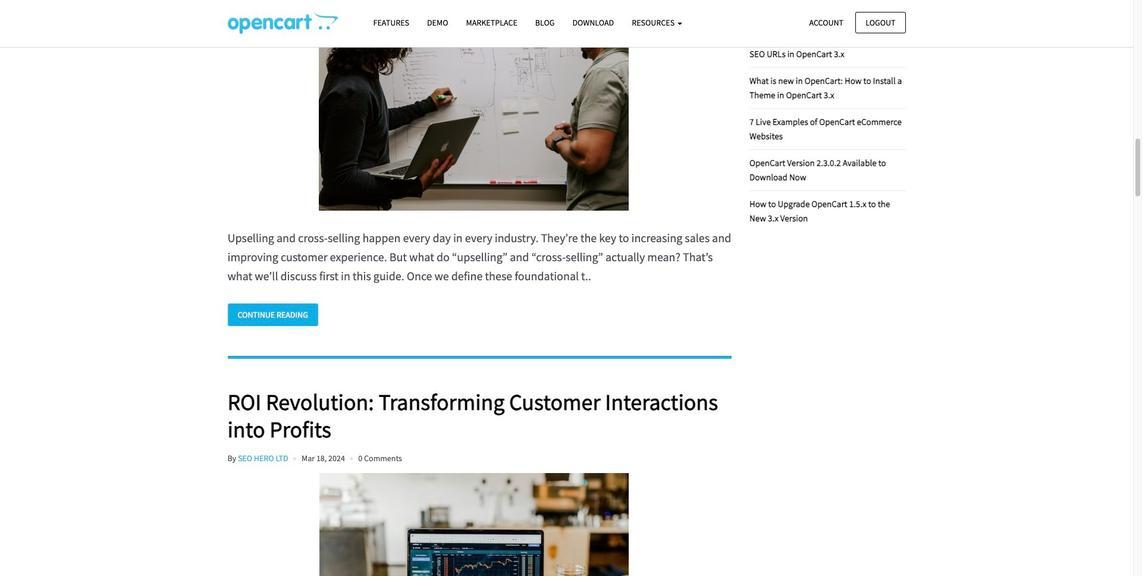 Task type: describe. For each thing, give the bounding box(es) containing it.
roi revolution: transforming customer interactions into profits image
[[228, 473, 721, 576]]

upsell vs. cross-sell: understanding the difference and 10 strategies to maximize sales opportunities image
[[228, 3, 721, 210]]



Task type: locate. For each thing, give the bounding box(es) containing it.
opencart - blog image
[[228, 13, 338, 34]]



Task type: vqa. For each thing, say whether or not it's contained in the screenshot.
OpenCart - Blog image
yes



